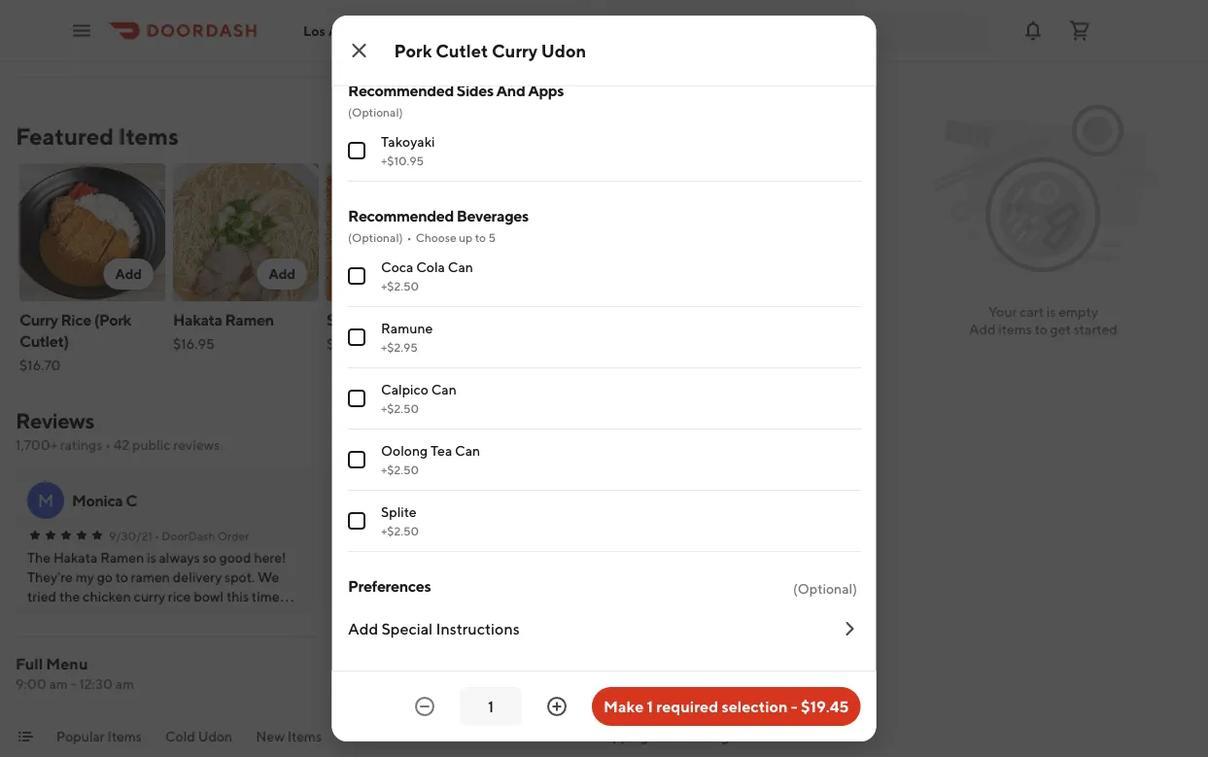 Task type: locate. For each thing, give the bounding box(es) containing it.
hakata inside hakata ramen $16.95
[[173, 311, 222, 329]]

0 horizontal spatial •
[[105, 437, 111, 453]]

1 recommended from the top
[[348, 81, 454, 100]]

reviews
[[16, 408, 94, 434]]

- down menu
[[71, 676, 76, 692]]

0 horizontal spatial add button
[[103, 259, 154, 290]]

a right angelica
[[750, 492, 761, 510]]

add for hakata ramen
[[269, 266, 296, 282]]

1 horizontal spatial $16.70
[[788, 357, 829, 373]]

m
[[38, 490, 54, 511]]

2 horizontal spatial rice
[[829, 311, 860, 329]]

items inside button
[[288, 729, 322, 745]]

takoyaki
[[381, 134, 435, 150]]

angelica
[[687, 492, 747, 510]]

0 vertical spatial recommended
[[348, 81, 454, 100]]

0 horizontal spatial udon
[[198, 729, 233, 745]]

ramen up shrimp and pork wonton button
[[380, 569, 423, 585]]

new
[[256, 729, 285, 745]]

- up condiments
[[791, 698, 798, 716]]

pork cutlet curry udon
[[394, 40, 587, 61]]

instructions
[[436, 620, 519, 638]]

2 horizontal spatial •
[[407, 230, 412, 244]]

coca cola can +$2.50
[[381, 259, 473, 293]]

curry
[[492, 40, 538, 61], [19, 311, 58, 329], [788, 311, 826, 329]]

0 horizontal spatial rice
[[61, 311, 91, 329]]

to for beverages
[[475, 230, 486, 244]]

hakata up shrimp
[[335, 569, 378, 585]]

0 vertical spatial can
[[448, 259, 473, 275]]

2 horizontal spatial add button
[[411, 259, 461, 290]]

1 vertical spatial beverages
[[678, 729, 743, 745]]

+$2.50
[[381, 279, 419, 293], [381, 402, 419, 415], [381, 463, 419, 477], [381, 524, 419, 538]]

recommended up takoyaki
[[348, 81, 454, 100]]

udon up apps
[[541, 40, 587, 61]]

items right popular
[[108, 729, 142, 745]]

curry up and
[[492, 40, 538, 61]]

cutlet)
[[19, 332, 69, 351]]

0 vertical spatial (optional)
[[348, 105, 403, 119]]

1 horizontal spatial rice
[[491, 729, 518, 745]]

sides button
[[542, 727, 575, 758]]

2 vertical spatial (optional)
[[793, 581, 857, 597]]

ramen for hakata ramen $16.95
[[225, 311, 274, 329]]

2 recommended from the top
[[348, 207, 454, 225]]

curry inside curry rice (pork cutlet) $16.70
[[19, 311, 58, 329]]

1 add button from the left
[[103, 259, 154, 290]]

can
[[448, 259, 473, 275], [431, 382, 456, 398], [455, 443, 480, 459]]

a left angelica
[[654, 490, 667, 511]]

curry rice (pork cutlet) $16.70
[[19, 311, 131, 373]]

• left choose
[[407, 230, 412, 244]]

• inside recommended beverages (optional) • choose up to 5
[[407, 230, 412, 244]]

1 vertical spatial recommended
[[348, 207, 454, 225]]

0 vertical spatial pork
[[394, 40, 432, 61]]

and down hakata ramen button
[[380, 589, 403, 605]]

1 horizontal spatial $19.45
[[801, 698, 850, 716]]

recommended inside recommended sides and apps (optional)
[[348, 81, 454, 100]]

ramen
[[225, 311, 274, 329], [419, 311, 468, 329], [380, 569, 423, 585]]

hakata inside spicy hakata ramen $19.70
[[367, 311, 416, 329]]

$16.70 down karaage)
[[788, 357, 829, 373]]

(pork
[[94, 311, 131, 329]]

0 items, open order cart image
[[1069, 19, 1092, 42]]

2 $16.70 from the left
[[788, 357, 829, 373]]

1 vertical spatial •
[[105, 437, 111, 453]]

pork up special
[[405, 589, 433, 605]]

12:30
[[79, 676, 113, 692]]

rice
[[61, 311, 91, 329], [829, 311, 860, 329], [491, 729, 518, 745]]

1 horizontal spatial udon
[[541, 40, 587, 61]]

2 am from the left
[[115, 676, 134, 692]]

up
[[459, 230, 472, 244]]

public
[[132, 437, 171, 453]]

$19.45 inside button
[[801, 698, 850, 716]]

curry inside curry rice (chicken karaage) $16.70
[[788, 311, 826, 329]]

required
[[657, 698, 719, 716]]

1 vertical spatial (optional)
[[348, 230, 403, 244]]

• left 42
[[105, 437, 111, 453]]

0 vertical spatial $19.45
[[480, 357, 522, 373]]

noodles button
[[415, 727, 468, 758]]

1 vertical spatial and
[[845, 729, 869, 745]]

0 horizontal spatial to
[[475, 230, 486, 244]]

monica c
[[72, 492, 137, 510]]

rice button
[[491, 727, 518, 758]]

condiments
[[766, 729, 843, 745]]

add special instructions button
[[348, 603, 861, 655]]

to left 5
[[475, 230, 486, 244]]

los angeles
[[303, 23, 380, 39]]

utensils
[[871, 729, 921, 745]]

1 vertical spatial udon
[[198, 729, 233, 745]]

add
[[115, 266, 142, 282], [269, 266, 296, 282], [422, 266, 449, 282], [970, 321, 996, 337], [348, 620, 378, 638]]

2 add button from the left
[[257, 259, 307, 290]]

apps
[[528, 81, 564, 100]]

choose
[[415, 230, 456, 244]]

+$2.50 down splite
[[381, 524, 419, 538]]

0 horizontal spatial beverages
[[456, 207, 528, 225]]

None checkbox
[[348, 17, 365, 34], [348, 142, 365, 159], [348, 267, 365, 285], [348, 329, 365, 346], [348, 390, 365, 407], [348, 451, 365, 469], [348, 17, 365, 34], [348, 142, 365, 159], [348, 267, 365, 285], [348, 329, 365, 346], [348, 390, 365, 407], [348, 451, 365, 469]]

curry inside dialog
[[492, 40, 538, 61]]

- for $19.45
[[791, 698, 798, 716]]

0 vertical spatial udon
[[541, 40, 587, 61]]

can right cola
[[448, 259, 473, 275]]

1 vertical spatial sides
[[542, 729, 575, 745]]

curry rice (chicken karaage) $16.70
[[788, 311, 925, 373]]

ramune
[[381, 320, 433, 336]]

ramune +$2.95
[[381, 320, 433, 354]]

karaage)
[[788, 332, 850, 351]]

coca
[[381, 259, 413, 275]]

scroll menu navigation right image
[[839, 729, 855, 745]]

splite +$2.50
[[381, 504, 419, 538]]

$19.70
[[327, 336, 368, 352]]

0 horizontal spatial and
[[380, 589, 403, 605]]

• for reviews
[[105, 437, 111, 453]]

rice up karaage)
[[829, 311, 860, 329]]

$19.45 inside button
[[480, 357, 522, 373]]

ground chashu
[[381, 8, 479, 24]]

1 am from the left
[[49, 676, 68, 692]]

1,700+
[[16, 437, 57, 453]]

hakata up +$2.95
[[367, 311, 416, 329]]

sides inside recommended sides and apps (optional)
[[456, 81, 493, 100]]

beverages up 5
[[456, 207, 528, 225]]

add button for spicy hakata ramen
[[411, 259, 461, 290]]

recommended beverages group
[[348, 205, 861, 552]]

sides down increase quantity by 1 image
[[542, 729, 575, 745]]

am right 12:30
[[115, 676, 134, 692]]

$19.45 button
[[477, 159, 630, 387]]

(optional)
[[348, 105, 403, 119], [348, 230, 403, 244], [793, 581, 857, 597]]

add down your
[[970, 321, 996, 337]]

items
[[118, 122, 179, 150], [108, 729, 142, 745], [288, 729, 322, 745]]

add button for hakata ramen
[[257, 259, 307, 290]]

0 horizontal spatial -
[[71, 676, 76, 692]]

1 vertical spatial $19.45
[[801, 698, 850, 716]]

1 horizontal spatial -
[[791, 698, 798, 716]]

is
[[1047, 304, 1057, 320]]

items inside heading
[[118, 122, 179, 150]]

ramen down coca cola can +$2.50
[[419, 311, 468, 329]]

1 +$2.50 from the top
[[381, 279, 419, 293]]

curry rice (chicken karaage) image
[[788, 163, 934, 301]]

$16.70 inside curry rice (pork cutlet) $16.70
[[19, 357, 61, 373]]

pork down ground
[[394, 40, 432, 61]]

1 horizontal spatial add button
[[257, 259, 307, 290]]

can inside the oolong tea can +$2.50
[[455, 443, 480, 459]]

0 horizontal spatial $16.70
[[19, 357, 61, 373]]

make 1 required selection - $19.45 button
[[592, 688, 861, 726]]

• right 9/30/21
[[155, 529, 159, 543]]

ratings
[[60, 437, 102, 453]]

los
[[303, 23, 326, 39]]

to inside your cart is empty add items to get started
[[1035, 321, 1048, 337]]

+$2.50 down coca
[[381, 279, 419, 293]]

can for tea
[[455, 443, 480, 459]]

items inside button
[[108, 729, 142, 745]]

1 horizontal spatial beverages
[[678, 729, 743, 745]]

0 horizontal spatial $19.45
[[480, 357, 522, 373]]

your cart is empty add items to get started
[[970, 304, 1118, 337]]

Item Search search field
[[583, 668, 847, 690]]

rice inside curry rice (pork cutlet) $16.70
[[61, 311, 91, 329]]

• doordash order
[[155, 529, 249, 543]]

beverages down make 1 required selection - $19.45 button
[[678, 729, 743, 745]]

2 +$2.50 from the top
[[381, 402, 419, 415]]

+$2.50 down calpico
[[381, 402, 419, 415]]

curry up cutlet)
[[19, 311, 58, 329]]

empty
[[1059, 304, 1099, 320]]

beverages button
[[678, 727, 743, 758]]

0 horizontal spatial am
[[49, 676, 68, 692]]

ramen for hakata ramen shrimp and pork wonton
[[380, 569, 423, 585]]

3 +$2.50 from the top
[[381, 463, 419, 477]]

9/11/23
[[416, 529, 456, 543]]

add button up hakata ramen $16.95
[[257, 259, 307, 290]]

$16.70 inside curry rice (chicken karaage) $16.70
[[788, 357, 829, 373]]

monica
[[72, 492, 123, 510]]

items right featured
[[118, 122, 179, 150]]

spicy hakata ramen image
[[327, 163, 473, 301]]

to for cart
[[1035, 321, 1048, 337]]

get
[[1051, 321, 1072, 337]]

add button down choose
[[411, 259, 461, 290]]

and inside hakata ramen shrimp and pork wonton
[[380, 589, 403, 605]]

doordash
[[162, 529, 215, 543]]

0 horizontal spatial sides
[[456, 81, 493, 100]]

curry up karaage)
[[788, 311, 826, 329]]

- inside full menu 9:00 am - 12:30 am
[[71, 676, 76, 692]]

recommended up choose
[[348, 207, 454, 225]]

• inside reviews 1,700+ ratings • 42 public reviews
[[105, 437, 111, 453]]

hakata inside hakata ramen shrimp and pork wonton
[[335, 569, 378, 585]]

add for spicy hakata ramen
[[422, 266, 449, 282]]

tea
[[430, 443, 452, 459]]

udon
[[541, 40, 587, 61], [198, 729, 233, 745]]

popular
[[56, 729, 105, 745]]

rice down current quantity is 1 number field
[[491, 729, 518, 745]]

2 vertical spatial can
[[455, 443, 480, 459]]

-
[[71, 676, 76, 692], [791, 698, 798, 716]]

1 vertical spatial to
[[1035, 321, 1048, 337]]

e
[[347, 490, 359, 511]]

add down shrimp
[[348, 620, 378, 638]]

0 vertical spatial beverages
[[456, 207, 528, 225]]

3 add button from the left
[[411, 259, 461, 290]]

make
[[604, 698, 644, 716]]

1 $16.70 from the left
[[19, 357, 61, 373]]

0 vertical spatial to
[[475, 230, 486, 244]]

spicy
[[327, 311, 364, 329]]

pork inside hakata ramen shrimp and pork wonton
[[405, 589, 433, 605]]

curry for curry rice (chicken karaage)
[[788, 311, 826, 329]]

recommended for recommended beverages
[[348, 207, 454, 225]]

curry for curry rice (pork cutlet)
[[19, 311, 58, 329]]

1 horizontal spatial •
[[155, 529, 159, 543]]

rice inside curry rice (chicken karaage) $16.70
[[829, 311, 860, 329]]

sides
[[456, 81, 493, 100], [542, 729, 575, 745]]

udon right cold
[[198, 729, 233, 745]]

add for curry rice (pork cutlet)
[[115, 266, 142, 282]]

to inside recommended beverages (optional) • choose up to 5
[[475, 230, 486, 244]]

1 vertical spatial pork
[[405, 589, 433, 605]]

0 horizontal spatial curry
[[19, 311, 58, 329]]

1 horizontal spatial to
[[1035, 321, 1048, 337]]

a
[[654, 490, 667, 511], [750, 492, 761, 510]]

selection
[[722, 698, 788, 716]]

angeles
[[328, 23, 380, 39]]

1 horizontal spatial and
[[845, 729, 869, 745]]

add up hakata ramen $16.95
[[269, 266, 296, 282]]

$16.70
[[19, 357, 61, 373], [788, 357, 829, 373]]

(chicken
[[862, 311, 925, 329]]

1 horizontal spatial am
[[115, 676, 134, 692]]

special
[[381, 620, 433, 638]]

sides left and
[[456, 81, 493, 100]]

am down menu
[[49, 676, 68, 692]]

1 horizontal spatial sides
[[542, 729, 575, 745]]

+$2.50 down oolong
[[381, 463, 419, 477]]

2 horizontal spatial curry
[[788, 311, 826, 329]]

to left the 'get'
[[1035, 321, 1048, 337]]

1 vertical spatial -
[[791, 698, 798, 716]]

recommended inside recommended beverages (optional) • choose up to 5
[[348, 207, 454, 225]]

0 vertical spatial •
[[407, 230, 412, 244]]

ramen inside hakata ramen $16.95
[[225, 311, 274, 329]]

can right tea on the left
[[455, 443, 480, 459]]

items right new
[[288, 729, 322, 745]]

ramen down hakata ramen image
[[225, 311, 274, 329]]

can right calpico
[[431, 382, 456, 398]]

rice left "(pork"
[[61, 311, 91, 329]]

2 vertical spatial •
[[155, 529, 159, 543]]

1 horizontal spatial curry
[[492, 40, 538, 61]]

$16.70 down cutlet)
[[19, 357, 61, 373]]

0 vertical spatial and
[[380, 589, 403, 605]]

add button up "(pork"
[[103, 259, 154, 290]]

add up "(pork"
[[115, 266, 142, 282]]

- inside button
[[791, 698, 798, 716]]

featured items
[[16, 122, 179, 150]]

1 vertical spatial can
[[431, 382, 456, 398]]

0 vertical spatial -
[[71, 676, 76, 692]]

•
[[407, 230, 412, 244], [105, 437, 111, 453], [155, 529, 159, 543]]

satsuma ramen image
[[634, 163, 780, 301]]

ramen inside hakata ramen shrimp and pork wonton
[[380, 569, 423, 585]]

your
[[989, 304, 1018, 320]]

hakata up $16.95
[[173, 311, 222, 329]]

and left utensils
[[845, 729, 869, 745]]

0 vertical spatial sides
[[456, 81, 493, 100]]

None checkbox
[[348, 513, 365, 530]]

can inside coca cola can +$2.50
[[448, 259, 473, 275]]

add down choose
[[422, 266, 449, 282]]



Task type: describe. For each thing, give the bounding box(es) containing it.
recommended sides and apps group
[[348, 80, 861, 182]]

items
[[999, 321, 1033, 337]]

add button for curry rice (pork cutlet)
[[103, 259, 154, 290]]

condiments and utensils button
[[766, 727, 921, 758]]

+$2.50 inside the oolong tea can +$2.50
[[381, 463, 419, 477]]

beverages inside recommended beverages (optional) • choose up to 5
[[456, 207, 528, 225]]

can inside calpico can +$2.50
[[431, 382, 456, 398]]

ramen inside spicy hakata ramen $19.70
[[419, 311, 468, 329]]

- for 12:30
[[71, 676, 76, 692]]

reviews 1,700+ ratings • 42 public reviews
[[16, 408, 220, 453]]

$16.95
[[173, 336, 215, 352]]

cutlet
[[436, 40, 489, 61]]

(optional) inside recommended beverages (optional) • choose up to 5
[[348, 230, 403, 244]]

c
[[126, 492, 137, 510]]

+$2.50 inside calpico can +$2.50
[[381, 402, 419, 415]]

recommended beverages (optional) • choose up to 5
[[348, 207, 528, 244]]

preferences
[[348, 577, 431, 596]]

hakata ramen button
[[335, 568, 423, 587]]

yakitori button
[[345, 727, 392, 758]]

• for recommended
[[407, 230, 412, 244]]

los angeles button
[[303, 23, 396, 39]]

toppings button
[[598, 727, 655, 758]]

5
[[488, 230, 495, 244]]

wonton
[[435, 589, 485, 605]]

full menu 9:00 am - 12:30 am
[[16, 655, 134, 692]]

notification bell image
[[1022, 19, 1045, 42]]

toppings
[[598, 729, 655, 745]]

decrease quantity by 1 image
[[413, 695, 437, 719]]

calpico can +$2.50
[[381, 382, 456, 415]]

oolong
[[381, 443, 428, 459]]

reviews link
[[16, 408, 94, 434]]

+$2.95
[[381, 340, 418, 354]]

chashu
[[431, 8, 479, 24]]

full
[[16, 655, 43, 673]]

splite
[[381, 504, 416, 520]]

items for featured items
[[118, 122, 179, 150]]

add special instructions
[[348, 620, 519, 638]]

started
[[1074, 321, 1118, 337]]

pork cutlet curry udon image
[[480, 163, 626, 301]]

and
[[496, 81, 525, 100]]

recommended sides and apps (optional)
[[348, 81, 564, 119]]

udon inside "pork cutlet curry udon" dialog
[[541, 40, 587, 61]]

pork cutlet curry udon dialog
[[332, 0, 877, 742]]

items for new items
[[288, 729, 322, 745]]

rice for karaage)
[[829, 311, 860, 329]]

hakata ramen shrimp and pork wonton
[[335, 569, 485, 605]]

oolong tea can +$2.50
[[381, 443, 480, 477]]

close pork cutlet curry udon image
[[348, 39, 371, 62]]

0 horizontal spatial a
[[654, 490, 667, 511]]

p
[[417, 492, 427, 510]]

hakata for hakata ramen shrimp and pork wonton
[[335, 569, 378, 585]]

items for popular items
[[108, 729, 142, 745]]

$16.70 for cutlet)
[[19, 357, 61, 373]]

erika
[[379, 492, 414, 510]]

erika p
[[379, 492, 427, 510]]

$16.70 for karaage)
[[788, 357, 829, 373]]

pork inside dialog
[[394, 40, 432, 61]]

yakitori
[[345, 729, 392, 745]]

+$10.95
[[381, 154, 424, 167]]

hakata for hakata ramen $16.95
[[173, 311, 222, 329]]

order
[[218, 529, 249, 543]]

hakata ramen $16.95
[[173, 311, 274, 352]]

popular items
[[56, 729, 142, 745]]

(optional) inside recommended sides and apps (optional)
[[348, 105, 403, 119]]

shrimp and pork wonton button
[[335, 587, 485, 607]]

none checkbox inside the recommended beverages group
[[348, 513, 365, 530]]

rice for cutlet)
[[61, 311, 91, 329]]

angelica a
[[687, 492, 761, 510]]

curry rice (pork cutlet) image
[[19, 163, 165, 301]]

cola
[[416, 259, 445, 275]]

42
[[114, 437, 130, 453]]

takoyaki +$10.95
[[381, 134, 435, 167]]

and inside condiments and utensils button
[[845, 729, 869, 745]]

recommended for recommended sides and apps
[[348, 81, 454, 100]]

udon inside cold udon button
[[198, 729, 233, 745]]

1 horizontal spatial a
[[750, 492, 761, 510]]

cold
[[165, 729, 195, 745]]

new items button
[[256, 727, 322, 758]]

noodles
[[415, 729, 468, 745]]

+$2.50 inside coca cola can +$2.50
[[381, 279, 419, 293]]

cold udon button
[[165, 727, 233, 758]]

new items
[[256, 729, 322, 745]]

increase quantity by 1 image
[[546, 695, 569, 719]]

9:00
[[16, 676, 46, 692]]

featured items heading
[[16, 121, 179, 152]]

hakata ramen image
[[173, 163, 319, 301]]

menu
[[46, 655, 88, 673]]

calpico
[[381, 382, 428, 398]]

add inside your cart is empty add items to get started
[[970, 321, 996, 337]]

cart
[[1020, 304, 1045, 320]]

1
[[647, 698, 654, 716]]

open menu image
[[70, 19, 93, 42]]

ground
[[381, 8, 429, 24]]

4 +$2.50 from the top
[[381, 524, 419, 538]]

9/30/21
[[109, 529, 153, 543]]

featured
[[16, 122, 114, 150]]

Current quantity is 1 number field
[[472, 696, 511, 718]]

add inside button
[[348, 620, 378, 638]]

popular items button
[[56, 727, 142, 758]]

condiments and utensils
[[766, 729, 921, 745]]

can for cola
[[448, 259, 473, 275]]



Task type: vqa. For each thing, say whether or not it's contained in the screenshot.


